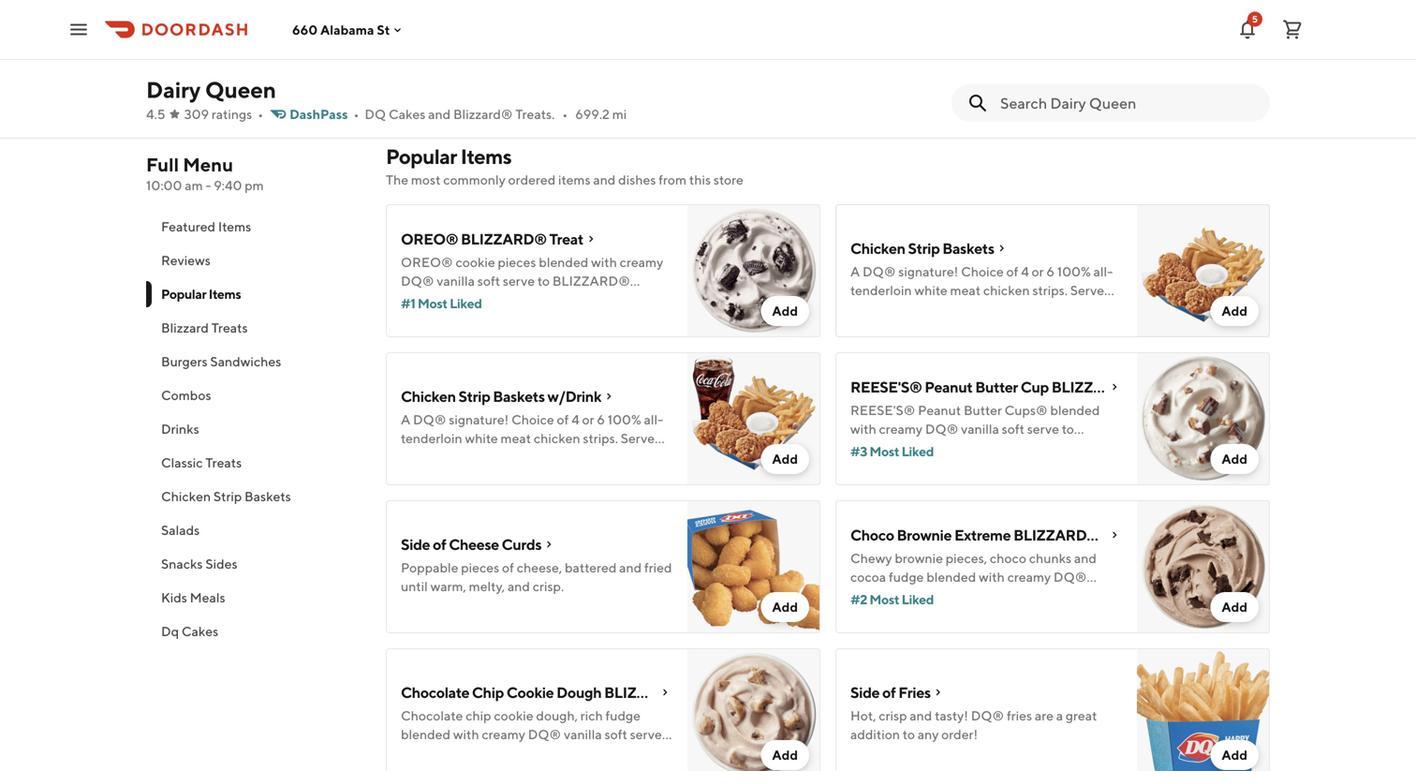 Task type: vqa. For each thing, say whether or not it's contained in the screenshot.
"Package" inside REQUEST A PACKAGE PICKUP GET UP TO 5 PREPAID RETURNS OR PACKAGES DROPPED OFF AT UPS. DASHER WILL SEND YOU A PHOTO OF THE RECEIPT.
no



Task type: locate. For each thing, give the bounding box(es) containing it.
and left blizzard® in the left top of the page
[[428, 106, 451, 122]]

dough,
[[536, 708, 578, 723]]

side
[[401, 536, 430, 553], [851, 684, 880, 701]]

to
[[538, 273, 550, 289], [1062, 421, 1075, 437], [952, 588, 964, 603], [903, 727, 915, 742], [401, 745, 413, 761]]

1 vertical spatial baskets
[[493, 387, 545, 405]]

dq® inside chewy brownie pieces, choco chunks and cocoa fudge blended with creamy dq® vanilla soft serve to blizzard® perfection.
[[1054, 569, 1087, 585]]

1 vertical spatial reese's®
[[851, 402, 916, 418]]

cakes inside "button"
[[182, 624, 218, 639]]

items for featured items
[[218, 219, 251, 234]]

vanilla inside reese's® peanut butter cups® blended with creamy dq® vanilla soft serve to blizzard® perfection.
[[961, 421, 1000, 437]]

kids meals button
[[146, 581, 364, 615]]

brownie
[[895, 550, 944, 566]]

cookie down cookie
[[494, 708, 534, 723]]

reese's® for reese's® peanut butter cups® blended with creamy dq® vanilla soft serve to blizzard® perfection.
[[851, 402, 916, 418]]

pieces inside poppable pieces of cheese, battered and fried until warm, melty, and crisp.
[[461, 560, 500, 575]]

0 vertical spatial cookie
[[456, 254, 495, 270]]

chicken strip baskets image
[[1138, 204, 1271, 337]]

treats right classic
[[206, 455, 242, 470]]

serve down oreo® blizzard® treat
[[503, 273, 535, 289]]

choco brownie extreme blizzard® treat image
[[1138, 500, 1271, 633]]

2 reese's® from the top
[[851, 402, 916, 418]]

hot,
[[851, 708, 877, 723]]

curds
[[502, 536, 542, 553]]

1 vertical spatial popular
[[161, 286, 206, 302]]

addition
[[851, 727, 900, 742]]

perfection. down reese's® peanut butter cup blizzard® treat
[[931, 440, 996, 455]]

blizzard treats button
[[146, 311, 364, 345]]

popular inside the popular items the most commonly ordered items and dishes from this store
[[386, 144, 457, 169]]

add for side of cheese curds
[[772, 599, 798, 615]]

1 horizontal spatial side
[[851, 684, 880, 701]]

creamy down dishes at the top of the page
[[620, 254, 664, 270]]

0 horizontal spatial popular
[[161, 286, 206, 302]]

side for side of cheese curds
[[401, 536, 430, 553]]

with inside 'chocolate chip cookie dough, rich fudge blended with creamy dq® vanilla soft serve to blizzard® perfection.'
[[453, 727, 479, 742]]

fudge
[[889, 569, 924, 585], [606, 708, 641, 723]]

dairy queen
[[146, 76, 276, 103]]

1 vertical spatial items
[[218, 219, 251, 234]]

pieces up "melty,"
[[461, 560, 500, 575]]

1 vertical spatial most
[[870, 444, 900, 459]]

peanut for cups®
[[918, 402, 962, 418]]

notification bell image
[[1237, 18, 1259, 41]]

Item Search search field
[[1001, 93, 1256, 113]]

reviews button
[[146, 244, 364, 277]]

treats inside button
[[212, 320, 248, 335]]

chip
[[472, 684, 504, 701]]

liked
[[450, 296, 482, 311], [902, 444, 934, 459], [902, 592, 934, 607]]

1 horizontal spatial popular
[[386, 144, 457, 169]]

popular up most
[[386, 144, 457, 169]]

0 vertical spatial chicken strip baskets
[[851, 239, 995, 257]]

add for choco brownie extreme blizzard® treat
[[1222, 599, 1248, 615]]

#2
[[851, 592, 868, 607]]

dashpass
[[290, 106, 348, 122]]

0 vertical spatial treats
[[212, 320, 248, 335]]

2 vertical spatial of
[[883, 684, 896, 701]]

most
[[418, 296, 448, 311], [870, 444, 900, 459], [870, 592, 900, 607]]

add button
[[761, 296, 810, 326], [1211, 296, 1259, 326], [761, 444, 810, 474], [1211, 444, 1259, 474], [761, 592, 810, 622], [1211, 592, 1259, 622], [761, 740, 810, 770], [1211, 740, 1259, 770]]

2 vertical spatial strip
[[214, 489, 242, 504]]

0 vertical spatial baskets
[[943, 239, 995, 257]]

blended
[[539, 254, 589, 270], [1051, 402, 1100, 418], [927, 569, 977, 585], [401, 727, 451, 742]]

perfection. inside chewy brownie pieces, choco chunks and cocoa fudge blended with creamy dq® vanilla soft serve to blizzard® perfection.
[[1047, 588, 1112, 603]]

soft inside oreo® cookie pieces blended with creamy dq® vanilla soft serve to blizzard® perfection.
[[478, 273, 500, 289]]

and right items
[[593, 172, 616, 187]]

1 horizontal spatial chicken strip baskets
[[851, 239, 995, 257]]

open menu image
[[67, 18, 90, 41]]

vanilla inside 'chocolate chip cookie dough, rich fudge blended with creamy dq® vanilla soft serve to blizzard® perfection.'
[[564, 727, 602, 742]]

liked down brownie
[[902, 592, 934, 607]]

baskets
[[943, 239, 995, 257], [493, 387, 545, 405], [245, 489, 291, 504]]

blizzard®
[[453, 106, 513, 122]]

serve inside 'chocolate chip cookie dough, rich fudge blended with creamy dq® vanilla soft serve to blizzard® perfection.'
[[630, 727, 662, 742]]

most right #3
[[870, 444, 900, 459]]

peanut up reese's® peanut butter cups® blended with creamy dq® vanilla soft serve to blizzard® perfection.
[[925, 378, 973, 396]]

1 vertical spatial cookie
[[494, 708, 534, 723]]

0 vertical spatial liked
[[450, 296, 482, 311]]

1 oreo® from the top
[[401, 230, 458, 248]]

liked right #3
[[902, 444, 934, 459]]

0 vertical spatial reese's®
[[851, 378, 922, 396]]

1 chocolate from the top
[[401, 684, 470, 701]]

0 vertical spatial strip
[[908, 239, 940, 257]]

1 vertical spatial treats
[[206, 455, 242, 470]]

1 vertical spatial chocolate
[[401, 708, 463, 723]]

treats inside button
[[206, 455, 242, 470]]

oreo® cookie pieces blended with creamy dq® vanilla soft serve to blizzard® perfection.
[[401, 254, 664, 307]]

add button for side of fries
[[1211, 740, 1259, 770]]

#1
[[401, 296, 416, 311]]

and
[[428, 106, 451, 122], [593, 172, 616, 187], [1075, 550, 1097, 566], [620, 560, 642, 575], [508, 579, 530, 594], [910, 708, 933, 723]]

and up any
[[910, 708, 933, 723]]

creamy up #3 most liked
[[879, 421, 923, 437]]

battered
[[565, 560, 617, 575]]

0 vertical spatial peanut
[[925, 378, 973, 396]]

side up hot,
[[851, 684, 880, 701]]

perfection. down 'chunks'
[[1047, 588, 1112, 603]]

creamy inside 'chocolate chip cookie dough, rich fudge blended with creamy dq® vanilla soft serve to blizzard® perfection.'
[[482, 727, 526, 742]]

items up the blizzard treats
[[209, 286, 241, 302]]

poppable pieces of cheese, battered and fried until warm, melty, and crisp.
[[401, 560, 672, 594]]

pieces down oreo® blizzard® treat
[[498, 254, 536, 270]]

660 alabama st button
[[292, 22, 405, 37]]

0 vertical spatial butter
[[976, 378, 1018, 396]]

most for oreo®
[[418, 296, 448, 311]]

add button for chicken strip baskets
[[1211, 296, 1259, 326]]

oreo®
[[401, 230, 458, 248], [401, 254, 453, 270]]

brownie
[[897, 526, 952, 544]]

serve down the cups®
[[1028, 421, 1060, 437]]

cakes
[[389, 106, 426, 122], [182, 624, 218, 639]]

popular for popular items the most commonly ordered items and dishes from this store
[[386, 144, 457, 169]]

0 horizontal spatial side
[[401, 536, 430, 553]]

oreo® up the #1 most liked
[[401, 254, 453, 270]]

of down curds
[[502, 560, 514, 575]]

peanut inside reese's® peanut butter cups® blended with creamy dq® vanilla soft serve to blizzard® perfection.
[[918, 402, 962, 418]]

0 vertical spatial most
[[418, 296, 448, 311]]

blended inside oreo® cookie pieces blended with creamy dq® vanilla soft serve to blizzard® perfection.
[[539, 254, 589, 270]]

vanilla
[[437, 273, 475, 289], [961, 421, 1000, 437], [851, 588, 889, 603], [564, 727, 602, 742]]

add button for chicken strip baskets w/drink
[[761, 444, 810, 474]]

butter down reese's® peanut butter cup blizzard® treat
[[964, 402, 1002, 418]]

chewy brownie pieces, choco chunks and cocoa fudge blended with creamy dq® vanilla soft serve to blizzard® perfection.
[[851, 550, 1112, 603]]

2 vertical spatial items
[[209, 286, 241, 302]]

dq® down 'chunks'
[[1054, 569, 1087, 585]]

1 vertical spatial strip
[[459, 387, 490, 405]]

0 horizontal spatial fudge
[[606, 708, 641, 723]]

dq® up #1
[[401, 273, 434, 289]]

serve inside chewy brownie pieces, choco chunks and cocoa fudge blended with creamy dq® vanilla soft serve to blizzard® perfection.
[[917, 588, 949, 603]]

am
[[185, 178, 203, 193]]

1 vertical spatial butter
[[964, 402, 1002, 418]]

most right #2
[[870, 592, 900, 607]]

cookie inside oreo® cookie pieces blended with creamy dq® vanilla soft serve to blizzard® perfection.
[[456, 254, 495, 270]]

fudge down brownie
[[889, 569, 924, 585]]

order
[[1279, 35, 1310, 48]]

2 horizontal spatial baskets
[[943, 239, 995, 257]]

0 items, open order cart image
[[1282, 18, 1304, 41]]

melty,
[[469, 579, 505, 594]]

0 vertical spatial items
[[461, 144, 512, 169]]

dq® up #3 most liked
[[926, 421, 959, 437]]

chicken strip baskets w/drink image
[[688, 352, 821, 485]]

0 horizontal spatial strip
[[214, 489, 242, 504]]

perfection. down oreo® blizzard® treat
[[401, 292, 466, 307]]

perfection.
[[401, 292, 466, 307], [931, 440, 996, 455], [1047, 588, 1112, 603], [496, 745, 562, 761]]

blended inside reese's® peanut butter cups® blended with creamy dq® vanilla soft serve to blizzard® perfection.
[[1051, 402, 1100, 418]]

0 vertical spatial oreo®
[[401, 230, 458, 248]]

1 vertical spatial cakes
[[182, 624, 218, 639]]

1 vertical spatial of
[[502, 560, 514, 575]]

0 vertical spatial pieces
[[498, 254, 536, 270]]

items inside the popular items the most commonly ordered items and dishes from this store
[[461, 144, 512, 169]]

reese's® inside reese's® peanut butter cups® blended with creamy dq® vanilla soft serve to blizzard® perfection.
[[851, 402, 916, 418]]

cups®
[[1005, 402, 1048, 418]]

dq® inside hot, crisp and tasty! dq® fries are a great addition to any order!
[[971, 708, 1005, 723]]

vanilla down reese's® peanut butter cup blizzard® treat
[[961, 421, 1000, 437]]

with inside reese's® peanut butter cups® blended with creamy dq® vanilla soft serve to blizzard® perfection.
[[851, 421, 877, 437]]

0 vertical spatial chicken
[[851, 239, 906, 257]]

to inside oreo® cookie pieces blended with creamy dq® vanilla soft serve to blizzard® perfection.
[[538, 273, 550, 289]]

blizzard treats
[[161, 320, 248, 335]]

1 vertical spatial liked
[[902, 444, 934, 459]]

0 horizontal spatial chicken strip baskets
[[161, 489, 291, 504]]

butter up the cups®
[[976, 378, 1018, 396]]

1 vertical spatial pieces
[[461, 560, 500, 575]]

and inside hot, crisp and tasty! dq® fries are a great addition to any order!
[[910, 708, 933, 723]]

reese's®
[[851, 378, 922, 396], [851, 402, 916, 418]]

0 vertical spatial side
[[401, 536, 430, 553]]

hot, crisp and tasty! dq® fries are a great addition to any order!
[[851, 708, 1098, 742]]

2 horizontal spatial of
[[883, 684, 896, 701]]

chicken
[[851, 239, 906, 257], [401, 387, 456, 405], [161, 489, 211, 504]]

dq cakes
[[161, 624, 218, 639]]

0 vertical spatial chocolate
[[401, 684, 470, 701]]

reese's® for reese's® peanut butter cup blizzard® treat
[[851, 378, 922, 396]]

soft down brownie
[[892, 588, 914, 603]]

0 vertical spatial fudge
[[889, 569, 924, 585]]

•
[[1218, 35, 1223, 48], [258, 106, 263, 122], [354, 106, 359, 122], [563, 106, 568, 122]]

peanut up #3 most liked
[[918, 402, 962, 418]]

queen
[[205, 76, 276, 103]]

serve inside reese's® peanut butter cups® blended with creamy dq® vanilla soft serve to blizzard® perfection.
[[1028, 421, 1060, 437]]

items for popular items the most commonly ordered items and dishes from this store
[[461, 144, 512, 169]]

0 horizontal spatial baskets
[[245, 489, 291, 504]]

blended inside 'chocolate chip cookie dough, rich fudge blended with creamy dq® vanilla soft serve to blizzard® perfection.'
[[401, 727, 451, 742]]

2 vertical spatial liked
[[902, 592, 934, 607]]

2 vertical spatial baskets
[[245, 489, 291, 504]]

most right #1
[[418, 296, 448, 311]]

serve down brownie
[[917, 588, 949, 603]]

and inside the popular items the most commonly ordered items and dishes from this store
[[593, 172, 616, 187]]

dq cakes button
[[146, 615, 364, 648]]

and down cheese,
[[508, 579, 530, 594]]

2 oreo® from the top
[[401, 254, 453, 270]]

1 horizontal spatial cakes
[[389, 106, 426, 122]]

items inside featured items button
[[218, 219, 251, 234]]

2 horizontal spatial strip
[[908, 239, 940, 257]]

soft down oreo® blizzard® treat
[[478, 273, 500, 289]]

creamy down chip
[[482, 727, 526, 742]]

items up reviews button
[[218, 219, 251, 234]]

0 horizontal spatial cakes
[[182, 624, 218, 639]]

vanilla down rich
[[564, 727, 602, 742]]

1 horizontal spatial baskets
[[493, 387, 545, 405]]

1 horizontal spatial of
[[502, 560, 514, 575]]

of up crisp
[[883, 684, 896, 701]]

1 vertical spatial chicken strip baskets
[[161, 489, 291, 504]]

0 vertical spatial popular
[[386, 144, 457, 169]]

strip inside chicken strip baskets button
[[214, 489, 242, 504]]

fudge right rich
[[606, 708, 641, 723]]

1 horizontal spatial fudge
[[889, 569, 924, 585]]

1 horizontal spatial strip
[[459, 387, 490, 405]]

to inside chewy brownie pieces, choco chunks and cocoa fudge blended with creamy dq® vanilla soft serve to blizzard® perfection.
[[952, 588, 964, 603]]

699.2
[[576, 106, 610, 122]]

butter inside reese's® peanut butter cups® blended with creamy dq® vanilla soft serve to blizzard® perfection.
[[964, 402, 1002, 418]]

soft down the cups®
[[1002, 421, 1025, 437]]

mi
[[613, 106, 627, 122]]

#3 most liked
[[851, 444, 934, 459]]

oreo® inside oreo® cookie pieces blended with creamy dq® vanilla soft serve to blizzard® perfection.
[[401, 254, 453, 270]]

the
[[386, 172, 409, 187]]

1 vertical spatial peanut
[[918, 402, 962, 418]]

1 horizontal spatial chicken
[[401, 387, 456, 405]]

blizzard® inside oreo® cookie pieces blended with creamy dq® vanilla soft serve to blizzard® perfection.
[[553, 273, 630, 289]]

660
[[292, 22, 318, 37]]

liked right #1
[[450, 296, 482, 311]]

items
[[461, 144, 512, 169], [218, 219, 251, 234], [209, 286, 241, 302]]

dq® down dough,
[[528, 727, 561, 742]]

chocolate inside 'chocolate chip cookie dough, rich fudge blended with creamy dq® vanilla soft serve to blizzard® perfection.'
[[401, 708, 463, 723]]

baskets inside button
[[245, 489, 291, 504]]

classic treats button
[[146, 446, 364, 480]]

• doordash order
[[1218, 35, 1310, 48]]

dq® left fries
[[971, 708, 1005, 723]]

cookie
[[456, 254, 495, 270], [494, 708, 534, 723]]

1 vertical spatial oreo®
[[401, 254, 453, 270]]

add button for choco brownie extreme blizzard® treat
[[1211, 592, 1259, 622]]

serve down chocolate chip cookie dough blizzard® treat
[[630, 727, 662, 742]]

chicken strip baskets button
[[146, 480, 364, 513]]

soft
[[478, 273, 500, 289], [1002, 421, 1025, 437], [892, 588, 914, 603], [605, 727, 628, 742]]

soft down chocolate chip cookie dough blizzard® treat
[[605, 727, 628, 742]]

of up poppable
[[433, 536, 446, 553]]

0 horizontal spatial of
[[433, 536, 446, 553]]

popular up the "blizzard"
[[161, 286, 206, 302]]

1 vertical spatial fudge
[[606, 708, 641, 723]]

0 horizontal spatial chicken
[[161, 489, 211, 504]]

baskets for chicken strip baskets 'image'
[[943, 239, 995, 257]]

strip
[[908, 239, 940, 257], [459, 387, 490, 405], [214, 489, 242, 504]]

chocolate for chocolate chip cookie dough blizzard® treat
[[401, 684, 470, 701]]

2 vertical spatial chicken
[[161, 489, 211, 504]]

1 vertical spatial side
[[851, 684, 880, 701]]

perfection. down dough,
[[496, 745, 562, 761]]

side up poppable
[[401, 536, 430, 553]]

and right 'chunks'
[[1075, 550, 1097, 566]]

• right ratings
[[258, 106, 263, 122]]

cookie down oreo® blizzard® treat
[[456, 254, 495, 270]]

soft inside chewy brownie pieces, choco chunks and cocoa fudge blended with creamy dq® vanilla soft serve to blizzard® perfection.
[[892, 588, 914, 603]]

creamy down "choco"
[[1008, 569, 1051, 585]]

add button for chocolate chip cookie dough blizzard® treat
[[761, 740, 810, 770]]

• left notification bell icon
[[1218, 35, 1223, 48]]

vanilla down cocoa
[[851, 588, 889, 603]]

dq cakes and blizzard® treats. • 699.2 mi
[[365, 106, 627, 122]]

cakes right the dq
[[182, 624, 218, 639]]

blizzard® inside chewy brownie pieces, choco chunks and cocoa fudge blended with creamy dq® vanilla soft serve to blizzard® perfection.
[[967, 588, 1044, 603]]

classic
[[161, 455, 203, 470]]

of for side of cheese curds
[[433, 536, 446, 553]]

chicken for chicken strip baskets 'image'
[[851, 239, 906, 257]]

• left 699.2
[[563, 106, 568, 122]]

oreo® down most
[[401, 230, 458, 248]]

side for side of fries
[[851, 684, 880, 701]]

items up commonly
[[461, 144, 512, 169]]

treats up burgers sandwiches
[[212, 320, 248, 335]]

blizzard®
[[461, 230, 547, 248], [553, 273, 630, 289], [1052, 378, 1138, 396], [851, 440, 929, 455], [1014, 526, 1100, 544], [967, 588, 1044, 603], [604, 684, 690, 701], [416, 745, 494, 761]]

vanilla up the #1 most liked
[[437, 273, 475, 289]]

meals
[[190, 590, 225, 605]]

chocolate left chip
[[401, 708, 463, 723]]

combos button
[[146, 379, 364, 412]]

2 chocolate from the top
[[401, 708, 463, 723]]

2 horizontal spatial chicken
[[851, 239, 906, 257]]

cakes right dq
[[389, 106, 426, 122]]

add for chicken strip baskets
[[1222, 303, 1248, 319]]

0 vertical spatial of
[[433, 536, 446, 553]]

peanut for cup
[[925, 378, 973, 396]]

1 vertical spatial chicken
[[401, 387, 456, 405]]

liked for blizzard®
[[450, 296, 482, 311]]

2 vertical spatial most
[[870, 592, 900, 607]]

0 vertical spatial cakes
[[389, 106, 426, 122]]

pm
[[245, 178, 264, 193]]

add for chicken strip baskets w/drink
[[772, 451, 798, 467]]

chocolate
[[401, 684, 470, 701], [401, 708, 463, 723]]

dq® inside reese's® peanut butter cups® blended with creamy dq® vanilla soft serve to blizzard® perfection.
[[926, 421, 959, 437]]

chocolate up chip
[[401, 684, 470, 701]]

1 reese's® from the top
[[851, 378, 922, 396]]

oreo® blizzard® treat
[[401, 230, 584, 248]]

and inside chewy brownie pieces, choco chunks and cocoa fudge blended with creamy dq® vanilla soft serve to blizzard® perfection.
[[1075, 550, 1097, 566]]



Task type: describe. For each thing, give the bounding box(es) containing it.
full menu 10:00 am - 9:40 pm
[[146, 154, 264, 193]]

liked for brownie
[[902, 592, 934, 607]]

reese's® peanut butter cup blizzard® treat
[[851, 378, 1175, 396]]

serve inside oreo® cookie pieces blended with creamy dq® vanilla soft serve to blizzard® perfection.
[[503, 273, 535, 289]]

popular items
[[161, 286, 241, 302]]

chocolate chip cookie dough blizzard® treat image
[[688, 648, 821, 771]]

add button for side of cheese curds
[[761, 592, 810, 622]]

to inside 'chocolate chip cookie dough, rich fudge blended with creamy dq® vanilla soft serve to blizzard® perfection.'
[[401, 745, 413, 761]]

items
[[558, 172, 591, 187]]

fudge inside 'chocolate chip cookie dough, rich fudge blended with creamy dq® vanilla soft serve to blizzard® perfection.'
[[606, 708, 641, 723]]

blizzard
[[161, 320, 209, 335]]

commonly
[[443, 172, 506, 187]]

choco brownie extreme blizzard® treat
[[851, 526, 1137, 544]]

any
[[918, 727, 939, 742]]

-
[[206, 178, 211, 193]]

#1 most liked
[[401, 296, 482, 311]]

a
[[1057, 708, 1064, 723]]

crisp.
[[533, 579, 564, 594]]

660 alabama st
[[292, 22, 390, 37]]

chicken for chicken strip baskets w/drink image
[[401, 387, 456, 405]]

dairy
[[146, 76, 201, 103]]

butter for cup
[[976, 378, 1018, 396]]

soft inside 'chocolate chip cookie dough, rich fudge blended with creamy dq® vanilla soft serve to blizzard® perfection.'
[[605, 727, 628, 742]]

chicken strip baskets inside button
[[161, 489, 291, 504]]

items for popular items
[[209, 286, 241, 302]]

store
[[714, 172, 744, 187]]

chocolate chip cookie dough, rich fudge blended with creamy dq® vanilla soft serve to blizzard® perfection.
[[401, 708, 662, 761]]

combos
[[161, 387, 211, 403]]

chocolate for chocolate chip cookie dough, rich fudge blended with creamy dq® vanilla soft serve to blizzard® perfection.
[[401, 708, 463, 723]]

alabama
[[320, 22, 374, 37]]

snacks sides
[[161, 556, 238, 572]]

ordered
[[508, 172, 556, 187]]

w/drink
[[548, 387, 602, 405]]

#2 most liked
[[851, 592, 934, 607]]

of for side of fries
[[883, 684, 896, 701]]

dashpass •
[[290, 106, 359, 122]]

5
[[1253, 14, 1258, 24]]

burgers sandwiches button
[[146, 345, 364, 379]]

menu
[[183, 154, 233, 176]]

vanilla inside chewy brownie pieces, choco chunks and cocoa fudge blended with creamy dq® vanilla soft serve to blizzard® perfection.
[[851, 588, 889, 603]]

choco
[[851, 526, 895, 544]]

cocoa
[[851, 569, 887, 585]]

oreo® for oreo® blizzard® treat
[[401, 230, 458, 248]]

baskets for chicken strip baskets w/drink image
[[493, 387, 545, 405]]

salads button
[[146, 513, 364, 547]]

side of fries
[[851, 684, 931, 701]]

most
[[411, 172, 441, 187]]

snacks sides button
[[146, 547, 364, 581]]

cup
[[1021, 378, 1049, 396]]

popular items the most commonly ordered items and dishes from this store
[[386, 144, 744, 187]]

oreo® for oreo® cookie pieces blended with creamy dq® vanilla soft serve to blizzard® perfection.
[[401, 254, 453, 270]]

creamy inside oreo® cookie pieces blended with creamy dq® vanilla soft serve to blizzard® perfection.
[[620, 254, 664, 270]]

fried
[[645, 560, 672, 575]]

chunks
[[1030, 550, 1072, 566]]

perfection. inside oreo® cookie pieces blended with creamy dq® vanilla soft serve to blizzard® perfection.
[[401, 292, 466, 307]]

reese's® peanut butter cup blizzard® treat image
[[1138, 352, 1271, 485]]

from
[[659, 172, 687, 187]]

butter for cups®
[[964, 402, 1002, 418]]

sandwiches
[[210, 354, 281, 369]]

blizzard® inside reese's® peanut butter cups® blended with creamy dq® vanilla soft serve to blizzard® perfection.
[[851, 440, 929, 455]]

strip for chicken strip baskets 'image'
[[908, 239, 940, 257]]

drinks
[[161, 421, 199, 437]]

oreo® blizzard® treat image
[[688, 204, 821, 337]]

cakes for dq
[[389, 106, 426, 122]]

cheese,
[[517, 560, 562, 575]]

dough
[[557, 684, 602, 701]]

salads
[[161, 522, 200, 538]]

order!
[[942, 727, 978, 742]]

309 ratings •
[[184, 106, 263, 122]]

dq® inside 'chocolate chip cookie dough, rich fudge blended with creamy dq® vanilla soft serve to blizzard® perfection.'
[[528, 727, 561, 742]]

most for choco
[[870, 592, 900, 607]]

snacks
[[161, 556, 203, 572]]

burgers sandwiches
[[161, 354, 281, 369]]

perfection. inside 'chocolate chip cookie dough, rich fudge blended with creamy dq® vanilla soft serve to blizzard® perfection.'
[[496, 745, 562, 761]]

chicken strip baskets w/drink
[[401, 387, 602, 405]]

blended inside chewy brownie pieces, choco chunks and cocoa fudge blended with creamy dq® vanilla soft serve to blizzard® perfection.
[[927, 569, 977, 585]]

add for reese's® peanut butter cup blizzard® treat
[[1222, 451, 1248, 467]]

sides
[[205, 556, 238, 572]]

chewy
[[851, 550, 893, 566]]

extreme
[[955, 526, 1011, 544]]

dq® inside oreo® cookie pieces blended with creamy dq® vanilla soft serve to blizzard® perfection.
[[401, 273, 434, 289]]

doordash
[[1225, 35, 1277, 48]]

kids
[[161, 590, 187, 605]]

fudge inside chewy brownie pieces, choco chunks and cocoa fudge blended with creamy dq® vanilla soft serve to blizzard® perfection.
[[889, 569, 924, 585]]

and left the fried
[[620, 560, 642, 575]]

pieces inside oreo® cookie pieces blended with creamy dq® vanilla soft serve to blizzard® perfection.
[[498, 254, 536, 270]]

kids meals
[[161, 590, 225, 605]]

drinks button
[[146, 412, 364, 446]]

pieces,
[[946, 550, 988, 566]]

with inside chewy brownie pieces, choco chunks and cocoa fudge blended with creamy dq® vanilla soft serve to blizzard® perfection.
[[979, 569, 1005, 585]]

featured
[[161, 219, 216, 234]]

add for chocolate chip cookie dough blizzard® treat
[[772, 747, 798, 763]]

reviews
[[161, 253, 211, 268]]

burgers
[[161, 354, 208, 369]]

poppable
[[401, 560, 459, 575]]

treats for blizzard treats
[[212, 320, 248, 335]]

with inside oreo® cookie pieces blended with creamy dq® vanilla soft serve to blizzard® perfection.
[[591, 254, 617, 270]]

side of cheese curds
[[401, 536, 542, 553]]

featured items button
[[146, 210, 364, 244]]

creamy inside reese's® peanut butter cups® blended with creamy dq® vanilla soft serve to blizzard® perfection.
[[879, 421, 923, 437]]

side of fries image
[[1138, 648, 1271, 771]]

9:40
[[214, 178, 242, 193]]

great
[[1066, 708, 1098, 723]]

rich
[[581, 708, 603, 723]]

warm,
[[431, 579, 467, 594]]

10:00
[[146, 178, 182, 193]]

vanilla inside oreo® cookie pieces blended with creamy dq® vanilla soft serve to blizzard® perfection.
[[437, 273, 475, 289]]

until
[[401, 579, 428, 594]]

dq
[[161, 624, 179, 639]]

fries
[[899, 684, 931, 701]]

cakes for dq
[[182, 624, 218, 639]]

popular for popular items
[[161, 286, 206, 302]]

liked for peanut
[[902, 444, 934, 459]]

crisp
[[879, 708, 907, 723]]

strip for chicken strip baskets w/drink image
[[459, 387, 490, 405]]

most for reese's®
[[870, 444, 900, 459]]

chicken inside button
[[161, 489, 211, 504]]

cookie
[[507, 684, 554, 701]]

add button for oreo® blizzard® treat
[[761, 296, 810, 326]]

fries
[[1007, 708, 1033, 723]]

add button for reese's® peanut butter cup blizzard® treat
[[1211, 444, 1259, 474]]

creamy inside chewy brownie pieces, choco chunks and cocoa fudge blended with creamy dq® vanilla soft serve to blizzard® perfection.
[[1008, 569, 1051, 585]]

st
[[377, 22, 390, 37]]

blizzard® inside 'chocolate chip cookie dough, rich fudge blended with creamy dq® vanilla soft serve to blizzard® perfection.'
[[416, 745, 494, 761]]

side of cheese curds image
[[688, 500, 821, 633]]

reese's® peanut butter cups® blended with creamy dq® vanilla soft serve to blizzard® perfection.
[[851, 402, 1100, 455]]

choco
[[990, 550, 1027, 566]]

309
[[184, 106, 209, 122]]

4.5
[[146, 106, 165, 122]]

treats for classic treats
[[206, 455, 242, 470]]

chocolate chip cookie dough blizzard® treat
[[401, 684, 727, 701]]

• left dq
[[354, 106, 359, 122]]

cookie inside 'chocolate chip cookie dough, rich fudge blended with creamy dq® vanilla soft serve to blizzard® perfection.'
[[494, 708, 534, 723]]

perfection. inside reese's® peanut butter cups® blended with creamy dq® vanilla soft serve to blizzard® perfection.
[[931, 440, 996, 455]]

dishes
[[619, 172, 656, 187]]

classic treats
[[161, 455, 242, 470]]

are
[[1035, 708, 1054, 723]]

to inside hot, crisp and tasty! dq® fries are a great addition to any order!
[[903, 727, 915, 742]]

#3
[[851, 444, 868, 459]]

add for side of fries
[[1222, 747, 1248, 763]]

of inside poppable pieces of cheese, battered and fried until warm, melty, and crisp.
[[502, 560, 514, 575]]

soft inside reese's® peanut butter cups® blended with creamy dq® vanilla soft serve to blizzard® perfection.
[[1002, 421, 1025, 437]]

add for oreo® blizzard® treat
[[772, 303, 798, 319]]

to inside reese's® peanut butter cups® blended with creamy dq® vanilla soft serve to blizzard® perfection.
[[1062, 421, 1075, 437]]



